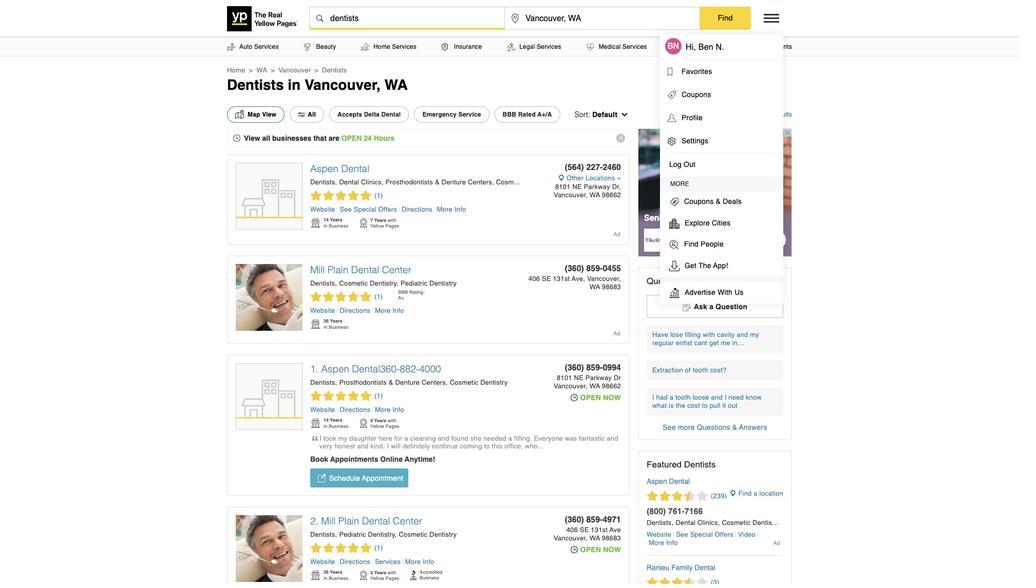 Task type: locate. For each thing, give the bounding box(es) containing it.
(360) inside (360) 859-4971 406 se 131st ave vancouver, wa 98683
[[565, 515, 584, 525]]

wa inside '(360) 859-0994 8101 ne parkway dr vancouver, wa 98662'
[[590, 382, 600, 390]]

4 (1) from the top
[[375, 544, 383, 552]]

859- for mill plain dental center
[[586, 515, 603, 525]]

special
[[354, 206, 376, 213], [690, 531, 713, 538]]

761-
[[668, 507, 685, 516]]

1 horizontal spatial find
[[718, 13, 733, 22]]

131st for 0455
[[553, 275, 570, 283]]

aspen for aspen dental dentists dental clinics prosthodontists & denture centers cosmetic dentistry
[[310, 163, 339, 174]]

cosmetic dentistry link for pediatric dentistry
[[399, 531, 457, 538]]

0 vertical spatial see
[[340, 206, 352, 213]]

mill plain dental center link up a+
[[310, 264, 411, 275]]

pages down services link in the bottom left of the page
[[386, 576, 399, 581]]

special up "7"
[[354, 206, 376, 213]]

vancouver, for 0994
[[554, 382, 588, 390]]

view right map
[[262, 111, 276, 118]]

2 vertical spatial find
[[739, 490, 752, 497]]

auto
[[239, 43, 253, 50]]

131st left ave,
[[553, 275, 570, 283]]

more
[[670, 180, 689, 188], [437, 206, 453, 213], [375, 307, 391, 314], [375, 406, 391, 414], [649, 539, 665, 547], [405, 558, 421, 566]]

14
[[324, 217, 329, 222], [324, 418, 329, 423]]

dental clinics link down 7166
[[676, 519, 720, 527]]

98683 down ave
[[602, 534, 621, 542]]

yellow for clinics
[[370, 223, 384, 229]]

aspen dental link down featured
[[647, 477, 690, 486]]

book
[[310, 455, 328, 463]]

us
[[735, 288, 744, 296]]

1 horizontal spatial clinics
[[698, 519, 718, 527]]

0 vertical spatial 98683
[[602, 283, 621, 291]]

a right ask
[[710, 302, 714, 311]]

a inside i had a tooth loose and i need know what is the cost to pull it out
[[670, 394, 674, 401]]

(564)
[[565, 163, 584, 172]]

0 vertical spatial se
[[542, 275, 551, 283]]

years inside 4 years with yellow pages
[[374, 418, 387, 423]]

98662 inside '(360) 859-0994 8101 ne parkway dr vancouver, wa 98662'
[[602, 382, 621, 390]]

cosmetic dentistry link for prosthodontists & denture centers
[[450, 379, 508, 386]]

3 yellow from the top
[[370, 576, 384, 581]]

yellow for center
[[370, 576, 384, 581]]

see special offers link down 7166
[[674, 531, 736, 538]]

0 vertical spatial plain
[[327, 264, 348, 275]]

parkway down '0994'
[[586, 374, 612, 382]]

more up ranieu
[[649, 539, 665, 547]]

now for 4000
[[603, 394, 621, 402]]

se
[[542, 275, 551, 283], [580, 526, 589, 534]]

yellow inside 4 years with yellow pages
[[370, 424, 384, 429]]

(1) link for dentists
[[310, 190, 383, 201]]

pages up for
[[386, 424, 399, 429]]

find up n.
[[718, 13, 733, 22]]

in for 1.
[[324, 424, 327, 429]]

offers inside (800) 761-7166 dentists dental clinics cosmetic dentistry website see special offers video more info
[[715, 531, 734, 538]]

(1)
[[375, 192, 383, 199], [375, 293, 383, 301], [375, 392, 383, 400], [375, 544, 383, 552]]

0 vertical spatial the
[[699, 261, 711, 270]]

years inside 3 years with yellow pages
[[374, 570, 387, 575]]

Find a business text field
[[310, 7, 505, 30]]

with for center
[[388, 570, 396, 575]]

with inside 7 years with yellow pages
[[388, 218, 396, 223]]

406 for 4971
[[567, 526, 578, 534]]

0 horizontal spatial se
[[542, 275, 551, 283]]

plain inside mill plain dental center dentists cosmetic dentistry pediatric dentistry
[[327, 264, 348, 275]]

0 vertical spatial pages
[[386, 223, 399, 229]]

cosmetic dentistry link for dental clinics
[[722, 519, 781, 527]]

businesses
[[272, 134, 311, 142]]

browse auto services image
[[227, 43, 235, 51]]

131st for 4971
[[591, 526, 608, 534]]

4 services from the left
[[623, 43, 647, 50]]

with up for
[[388, 418, 396, 423]]

wa link
[[257, 66, 267, 74]]

in for 2.
[[324, 576, 327, 581]]

1 vertical spatial centers
[[422, 379, 446, 386]]

schedule
[[329, 474, 360, 482]]

cosmetic inside (800) 761-7166 dentists dental clinics cosmetic dentistry website see special offers video more info
[[722, 519, 751, 527]]

1 horizontal spatial pediatric
[[401, 280, 428, 287]]

coupons for coupons & deals
[[684, 197, 714, 206]]

what
[[653, 402, 667, 409]]

cosmetic dentistry link
[[496, 178, 554, 186], [339, 280, 399, 287], [450, 379, 508, 386], [722, 519, 781, 527], [399, 531, 457, 538]]

1 vertical spatial 14
[[324, 418, 329, 423]]

cosmetic inside "1. aspen dental360-882-4000 dentists prosthodontists & denture centers cosmetic dentistry"
[[450, 379, 479, 386]]

to inside i took my daughter here for a cleaning and found she needed a filling. everyone was fantastic and very honest and kind. i will definitely continue coming to this office, who…
[[484, 442, 490, 450]]

1 14 from the top
[[324, 217, 329, 222]]

emergency
[[423, 111, 457, 118]]

find inside button
[[718, 13, 733, 22]]

0 vertical spatial find
[[718, 13, 733, 22]]

and inside i had a tooth loose and i need know what is the cost to pull it out
[[711, 394, 723, 401]]

0 horizontal spatial centers
[[422, 379, 446, 386]]

find for find people
[[684, 240, 699, 248]]

7
[[370, 218, 373, 223]]

14 up took
[[324, 418, 329, 423]]

1 vertical spatial 8101
[[557, 374, 572, 382]]

2 horizontal spatial find
[[739, 490, 752, 497]]

1 horizontal spatial to
[[702, 402, 708, 409]]

online
[[380, 455, 403, 463]]

questions
[[647, 276, 686, 286], [697, 423, 730, 432]]

pediatric dentistry link up rating:
[[401, 280, 457, 287]]

directions up daughter on the left bottom
[[340, 406, 370, 414]]

now down ave
[[603, 546, 621, 554]]

vancouver, inside '(360) 859-0994 8101 ne parkway dr vancouver, wa 98662'
[[554, 382, 588, 390]]

centers inside aspen dental dentists dental clinics prosthodontists & denture centers cosmetic dentistry
[[468, 178, 492, 186]]

very
[[320, 442, 333, 450]]

0 horizontal spatial bbb
[[398, 290, 408, 295]]

1 horizontal spatial bbb
[[503, 111, 516, 118]]

14 years in business up took
[[324, 418, 348, 429]]

1 horizontal spatial special
[[690, 531, 713, 538]]

open left 24
[[341, 134, 362, 142]]

1 horizontal spatial my
[[750, 331, 759, 339]]

plain inside 2. mill plain dental center dentists pediatric dentistry cosmetic dentistry
[[338, 515, 359, 527]]

prosthodontists down dental360-
[[339, 379, 387, 386]]

1 vertical spatial ad
[[614, 330, 621, 337]]

medical services
[[599, 43, 647, 50]]

1 859- from the top
[[586, 264, 603, 273]]

mill inside mill plain dental center dentists cosmetic dentistry pediatric dentistry
[[310, 264, 325, 275]]

aspen dental360-882-4000 - dentists image
[[236, 364, 302, 431]]

& inside "1. aspen dental360-882-4000 dentists prosthodontists & denture centers cosmetic dentistry"
[[389, 379, 393, 386]]

(360)
[[565, 264, 584, 273], [565, 363, 584, 372], [565, 515, 584, 525]]

browse medical services image
[[587, 43, 595, 51]]

se inside (360) 859-4971 406 se 131st ave vancouver, wa 98683
[[580, 526, 589, 534]]

pediatric inside 2. mill plain dental center dentists pediatric dentistry cosmetic dentistry
[[339, 531, 366, 538]]

1 horizontal spatial see special offers link
[[674, 531, 736, 538]]

1 horizontal spatial offers
[[715, 531, 734, 538]]

pediatric inside mill plain dental center dentists cosmetic dentistry pediatric dentistry
[[401, 280, 428, 287]]

services for home services
[[392, 43, 417, 50]]

0 vertical spatial 36 years in business
[[324, 319, 348, 330]]

user settings image
[[668, 137, 676, 145]]

0 horizontal spatial 131st
[[553, 275, 570, 283]]

1 vertical spatial to
[[484, 442, 490, 450]]

have
[[653, 331, 669, 339]]

0 vertical spatial bbb
[[503, 111, 516, 118]]

find people
[[684, 240, 724, 248]]

more info link up 4 years with yellow pages
[[373, 406, 404, 414]]

home
[[374, 43, 390, 50]]

1 horizontal spatial se
[[580, 526, 589, 534]]

answers down know
[[739, 423, 767, 432]]

dentists
[[322, 66, 347, 74], [227, 77, 284, 93], [310, 178, 335, 186], [310, 280, 335, 287], [310, 379, 335, 386], [684, 459, 716, 470], [647, 519, 672, 527], [310, 531, 335, 538]]

default link
[[592, 110, 623, 119]]

3 services from the left
[[537, 43, 561, 50]]

parkway inside '(360) 859-0994 8101 ne parkway dr vancouver, wa 98662'
[[586, 374, 612, 382]]

pages for clinics
[[386, 223, 399, 229]]

open down (360) 859-4971 406 se 131st ave vancouver, wa 98683 on the right bottom of page
[[580, 546, 601, 554]]

2 14 years in business from the top
[[324, 418, 348, 429]]

ne inside '(360) 859-0994 8101 ne parkway dr vancouver, wa 98662'
[[574, 374, 584, 382]]

0 vertical spatial tooth
[[693, 366, 708, 374]]

1 vertical spatial offers
[[715, 531, 734, 538]]

(239)
[[711, 492, 727, 500]]

1 vertical spatial aspen dental link
[[647, 477, 690, 486]]

859- inside (360) 859-4971 406 se 131st ave vancouver, wa 98683
[[586, 515, 603, 525]]

get
[[710, 339, 719, 347]]

info up ranieu family dental link
[[666, 539, 678, 547]]

0 horizontal spatial dental clinics link
[[339, 178, 384, 186]]

dental
[[381, 111, 401, 118], [341, 163, 369, 174], [339, 178, 359, 186], [351, 264, 379, 275], [669, 477, 690, 486], [362, 515, 390, 527], [676, 519, 696, 527], [695, 564, 716, 572]]

3 (1) link from the top
[[310, 390, 383, 402]]

2. mill plain dental center dentists pediatric dentistry cosmetic dentistry
[[310, 515, 457, 538]]

view
[[262, 111, 276, 118], [244, 134, 260, 142]]

1 vertical spatial yellow
[[370, 424, 384, 429]]

directions link down aspen dental dentists dental clinics prosthodontists & denture centers cosmetic dentistry
[[400, 206, 435, 213]]

to left this
[[484, 442, 490, 450]]

center up services
[[393, 515, 422, 527]]

parkway down locations
[[584, 183, 610, 191]]

bbb inside bbb rating: a+
[[398, 290, 408, 295]]

find right (239)
[[739, 490, 752, 497]]

aspen inside aspen dental dentists dental clinics prosthodontists & denture centers cosmetic dentistry
[[310, 163, 339, 174]]

vancouver, inside (360) 859-0455 406 se 131st ave, vancouver, wa 98683
[[587, 275, 621, 283]]

dentists link for aspen
[[310, 178, 337, 186]]

0 vertical spatial centers
[[468, 178, 492, 186]]

with for 4000
[[388, 418, 396, 423]]

1 98683 from the top
[[602, 283, 621, 291]]

pediatric dentistry link up website directions services more info
[[339, 531, 397, 538]]

ne
[[573, 183, 582, 191], [574, 374, 584, 382]]

0 vertical spatial coupons
[[682, 90, 711, 99]]

business for dentists
[[329, 223, 348, 229]]

with inside the advertise with us link
[[718, 288, 733, 296]]

859- inside '(360) 859-0994 8101 ne parkway dr vancouver, wa 98662'
[[586, 363, 603, 372]]

131st inside (360) 859-4971 406 se 131st ave vancouver, wa 98683
[[591, 526, 608, 534]]

browse legal services image
[[507, 43, 515, 51]]

0 vertical spatial prosthodontists & denture centers link
[[386, 178, 494, 186]]

dental down "7"
[[351, 264, 379, 275]]

wa
[[257, 66, 267, 74], [385, 77, 408, 93], [590, 191, 600, 199], [590, 283, 600, 291], [590, 382, 600, 390], [590, 534, 600, 542]]

pages inside 3 years with yellow pages
[[386, 576, 399, 581]]

2 open now from the top
[[580, 546, 621, 554]]

se inside (360) 859-0455 406 se 131st ave, vancouver, wa 98683
[[542, 275, 551, 283]]

(1) for 4000
[[375, 392, 383, 400]]

36 for yp icon corresponding to 36
[[324, 319, 329, 324]]

3 859- from the top
[[586, 515, 603, 525]]

(360) up ave,
[[565, 264, 584, 273]]

see special offers link for directions
[[338, 206, 400, 213]]

2 pages from the top
[[386, 424, 399, 429]]

more info link up ranieu
[[647, 539, 678, 547]]

1 horizontal spatial 406
[[567, 526, 578, 534]]

0 vertical spatial clinics
[[361, 178, 382, 186]]

schedule appointment link
[[310, 469, 409, 488]]

yellow down the 4 in the bottom left of the page
[[370, 424, 384, 429]]

1 pages from the top
[[386, 223, 399, 229]]

1 vertical spatial 859-
[[586, 363, 603, 372]]

profile link
[[660, 106, 784, 129]]

in for aspen
[[324, 223, 327, 229]]

other
[[567, 174, 584, 182]]

ne down other
[[573, 183, 582, 191]]

(1) up website directions services more info
[[375, 544, 383, 552]]

406 inside (360) 859-0455 406 se 131st ave, vancouver, wa 98683
[[529, 275, 540, 283]]

0 vertical spatial questions
[[647, 276, 686, 286]]

dentists inside (800) 761-7166 dentists dental clinics cosmetic dentistry website see special offers video more info
[[647, 519, 672, 527]]

1 vertical spatial dental clinics link
[[676, 519, 720, 527]]

(1) for clinics
[[375, 192, 383, 199]]

1 vertical spatial view
[[244, 134, 260, 142]]

bbb up a+
[[398, 290, 408, 295]]

more up accredited at the bottom left of the page
[[405, 558, 421, 566]]

was
[[565, 435, 577, 442]]

business for plain
[[329, 576, 348, 581]]

dentistry inside aspen dental dentists dental clinics prosthodontists & denture centers cosmetic dentistry
[[527, 178, 554, 186]]

0 vertical spatial 8101
[[555, 183, 571, 191]]

offers left "video"
[[715, 531, 734, 538]]

pediatric up website directions services more info
[[339, 531, 366, 538]]

2 36 from the top
[[324, 570, 329, 575]]

14 years in business left "7"
[[324, 217, 348, 229]]

coupons for coupons
[[682, 90, 711, 99]]

rated
[[518, 111, 536, 118]]

the real yellow pages logo image
[[227, 6, 299, 31]]

(1) for center
[[375, 544, 383, 552]]

1 vertical spatial open
[[580, 394, 601, 402]]

dental clinics link
[[339, 178, 384, 186], [676, 519, 720, 527]]

accredited business
[[420, 570, 443, 581]]

vancouver, for 0455
[[587, 275, 621, 283]]

1 98662 from the top
[[602, 191, 621, 199]]

for
[[394, 435, 403, 442]]

find for find
[[718, 13, 733, 22]]

0 vertical spatial now
[[603, 394, 621, 402]]

1 vertical spatial pediatric
[[339, 531, 366, 538]]

my right took
[[338, 435, 348, 442]]

2 98683 from the top
[[602, 534, 621, 542]]

the right 'get'
[[699, 261, 711, 270]]

the right is
[[676, 402, 686, 409]]

1 yellow from the top
[[370, 223, 384, 229]]

denture inside aspen dental dentists dental clinics prosthodontists & denture centers cosmetic dentistry
[[442, 178, 466, 186]]

1 horizontal spatial view
[[262, 111, 276, 118]]

browse insurance image
[[442, 43, 448, 51]]

yellow down 3
[[370, 576, 384, 581]]

more down mill plain dental center dentists cosmetic dentistry pediatric dentistry
[[375, 307, 391, 314]]

cosmetic inside aspen dental dentists dental clinics prosthodontists & denture centers cosmetic dentistry
[[496, 178, 525, 186]]

1 vertical spatial find
[[684, 240, 699, 248]]

2 yellow from the top
[[370, 424, 384, 429]]

ad up '0994'
[[614, 330, 621, 337]]

(1) link for dental360-
[[310, 390, 383, 402]]

0 vertical spatial my
[[750, 331, 759, 339]]

(1) link up "7"
[[310, 190, 383, 201]]

now for center
[[603, 546, 621, 554]]

find people link
[[660, 234, 784, 255]]

see inside (800) 761-7166 dentists dental clinics cosmetic dentistry website see special offers video more info
[[676, 531, 688, 538]]

0 vertical spatial parkway
[[584, 183, 610, 191]]

1 vertical spatial 131st
[[591, 526, 608, 534]]

are
[[329, 134, 339, 142]]

coupons tag image
[[668, 91, 676, 99]]

home link
[[227, 66, 245, 74]]

2 36 years in business from the top
[[324, 570, 348, 581]]

2 services from the left
[[392, 43, 417, 50]]

2 859- from the top
[[586, 363, 603, 372]]

406 left ave
[[567, 526, 578, 534]]

(800)
[[647, 507, 666, 516]]

1 vertical spatial parkway
[[586, 374, 612, 382]]

& inside aspen dental dentists dental clinics prosthodontists & denture centers cosmetic dentistry
[[435, 178, 440, 186]]

1 now from the top
[[603, 394, 621, 402]]

1 (360) from the top
[[565, 264, 584, 273]]

find left people
[[684, 240, 699, 248]]

clinics down 7166
[[698, 519, 718, 527]]

ranieu
[[647, 564, 670, 572]]

2 (1) from the top
[[375, 293, 383, 301]]

0 vertical spatial see special offers link
[[338, 206, 400, 213]]

directions
[[402, 206, 432, 213], [340, 307, 370, 314], [340, 406, 370, 414], [340, 558, 370, 566]]

favorites
[[682, 67, 712, 76]]

vancouver, inside (360) 859-4971 406 se 131st ave vancouver, wa 98683
[[554, 534, 588, 542]]

98662 down dr,
[[602, 191, 621, 199]]

pages inside 4 years with yellow pages
[[386, 424, 399, 429]]

services right legal
[[537, 43, 561, 50]]

see special offers link up "7"
[[338, 206, 400, 213]]

directions link for 'more info' link below a+
[[338, 307, 373, 314]]

ad up the 0455
[[614, 231, 621, 238]]

thumbnail image
[[236, 163, 302, 230]]

1 vertical spatial 98683
[[602, 534, 621, 542]]

cavity
[[717, 331, 735, 339]]

2 now from the top
[[603, 546, 621, 554]]

14 for dentists
[[324, 217, 329, 222]]

0 horizontal spatial to
[[484, 442, 490, 450]]

i had a tooth loose and i need know what is the cost to pull it out
[[653, 394, 762, 409]]

0 horizontal spatial tooth
[[676, 394, 691, 401]]

more info link down a+
[[373, 307, 404, 314]]

(360) 859-0455 406 se 131st ave, vancouver, wa 98683
[[529, 264, 621, 291]]

2 (1) link from the top
[[310, 291, 383, 303]]

1 vertical spatial pages
[[386, 424, 399, 429]]

aspen inside "1. aspen dental360-882-4000 dentists prosthodontists & denture centers cosmetic dentistry"
[[321, 363, 349, 375]]

with left us at the right of page
[[718, 288, 733, 296]]

98662 down dr
[[602, 382, 621, 390]]

with for clinics
[[388, 218, 396, 223]]

98683 inside (360) 859-0455 406 se 131st ave, vancouver, wa 98683
[[602, 283, 621, 291]]

1 vertical spatial denture
[[395, 379, 420, 386]]

0 vertical spatial aspen
[[310, 163, 339, 174]]

1 horizontal spatial dental clinics link
[[676, 519, 720, 527]]

0 vertical spatial pediatric
[[401, 280, 428, 287]]

0 vertical spatial 98662
[[602, 191, 621, 199]]

0 vertical spatial answers
[[697, 276, 730, 286]]

the inside i had a tooth loose and i need know what is the cost to pull it out
[[676, 402, 686, 409]]

wa inside (360) 859-0455 406 se 131st ave, vancouver, wa 98683
[[590, 283, 600, 291]]

0 vertical spatial 36
[[324, 319, 329, 324]]

0 vertical spatial offers
[[378, 206, 397, 213]]

directions link for 'more info' link over 4 years with yellow pages
[[338, 406, 373, 414]]

2 (360) from the top
[[565, 363, 584, 372]]

about search results link
[[731, 111, 792, 118]]

8101 inside (564) 227-2460 other locations » 8101 ne parkway dr, vancouver, wa 98662
[[555, 183, 571, 191]]

14 left "7"
[[324, 217, 329, 222]]

i had a tooth loose and i need know what is the cost to pull it out link
[[647, 388, 784, 416]]

special down 7166
[[690, 531, 713, 538]]

open for mill plain dental center
[[580, 546, 601, 554]]

restaurants
[[758, 43, 792, 50]]

dental right delta
[[381, 111, 401, 118]]

0 horizontal spatial 406
[[529, 275, 540, 283]]

(1) link down mill plain dental center dentists cosmetic dentistry pediatric dentistry
[[310, 291, 383, 303]]

a up is
[[670, 394, 674, 401]]

with down services link in the bottom left of the page
[[388, 570, 396, 575]]

(800) 761-7166 dentists dental clinics cosmetic dentistry website see special offers video more info
[[647, 507, 780, 547]]

years inside 7 years with yellow pages
[[374, 218, 387, 223]]

more inside (800) 761-7166 dentists dental clinics cosmetic dentistry website see special offers video more info
[[649, 539, 665, 547]]

more info link
[[435, 206, 466, 213], [373, 307, 404, 314], [373, 406, 404, 414], [647, 539, 678, 547], [403, 558, 434, 566]]

services for medical services
[[623, 43, 647, 50]]

dentists link for 2.
[[310, 531, 337, 538]]

0 vertical spatial 859-
[[586, 264, 603, 273]]

yp image
[[359, 217, 368, 229], [310, 418, 321, 429], [359, 418, 368, 429], [310, 570, 321, 581]]

(360) inside '(360) 859-0994 8101 ne parkway dr vancouver, wa 98662'
[[565, 363, 584, 372]]

see special offers link for video
[[674, 531, 736, 538]]

0 horizontal spatial clinics
[[361, 178, 382, 186]]

the
[[699, 261, 711, 270], [676, 402, 686, 409]]

2 vertical spatial yellow
[[370, 576, 384, 581]]

1 vertical spatial mill
[[321, 515, 336, 527]]

131st
[[553, 275, 570, 283], [591, 526, 608, 534]]

(360) for 4000
[[565, 363, 584, 372]]

se left ave,
[[542, 275, 551, 283]]

2 14 from the top
[[324, 418, 329, 423]]

website directions more info up the 4 in the bottom left of the page
[[310, 406, 404, 414]]

1 vertical spatial see special offers link
[[674, 531, 736, 538]]

coupons up explore
[[684, 197, 714, 206]]

in…
[[733, 339, 745, 347]]

4 (1) link from the top
[[310, 543, 383, 554]]

aspen right 1.
[[321, 363, 349, 375]]

website directions more info
[[310, 307, 404, 314], [310, 406, 404, 414]]

prosthodontists up website see special offers directions more info
[[386, 178, 433, 186]]

1 vertical spatial 406
[[567, 526, 578, 534]]

1 36 from the top
[[324, 319, 329, 324]]

1 (1) from the top
[[375, 192, 383, 199]]

8101 inside '(360) 859-0994 8101 ne parkway dr vancouver, wa 98662'
[[557, 374, 572, 382]]

1 open now from the top
[[580, 394, 621, 402]]

yp image
[[310, 217, 321, 229], [310, 319, 321, 330], [359, 570, 368, 581], [411, 570, 417, 580]]

7166
[[685, 507, 703, 516]]

tooth right of
[[693, 366, 708, 374]]

offers up 7 years with yellow pages
[[378, 206, 397, 213]]

1 vertical spatial bbb
[[398, 290, 408, 295]]

1 vertical spatial plain
[[338, 515, 359, 527]]

offers
[[378, 206, 397, 213], [715, 531, 734, 538]]

and inside have lose filling with cavity and my regular entist cant get me in…
[[737, 331, 748, 339]]

1 horizontal spatial see
[[663, 423, 676, 432]]

plain
[[327, 264, 348, 275], [338, 515, 359, 527]]

with inside 4 years with yellow pages
[[388, 418, 396, 423]]

open now for 4000
[[580, 394, 621, 402]]

tooth inside i had a tooth loose and i need know what is the cost to pull it out
[[676, 394, 691, 401]]

0 horizontal spatial offers
[[378, 206, 397, 213]]

with down website see special offers directions more info
[[388, 218, 396, 223]]

my inside i took my daughter here for a cleaning and found she needed a filling. everyone was fantastic and very honest and kind. i will definitely continue coming to this office, who…
[[338, 435, 348, 442]]

bbb left the rated
[[503, 111, 516, 118]]

answers up advertise with us
[[697, 276, 730, 286]]

(360) left 4971
[[565, 515, 584, 525]]

1 horizontal spatial denture
[[442, 178, 466, 186]]

clinics up website see special offers directions more info
[[361, 178, 382, 186]]

0 horizontal spatial my
[[338, 435, 348, 442]]

filling
[[685, 331, 701, 339]]

dental clinics link for cosmetic dentistry
[[676, 519, 720, 527]]

3 pages from the top
[[386, 576, 399, 581]]

406 inside (360) 859-4971 406 se 131st ave vancouver, wa 98683
[[567, 526, 578, 534]]

ask a question
[[694, 302, 748, 311]]

years
[[330, 217, 342, 222], [374, 218, 387, 223], [330, 319, 342, 324], [330, 418, 342, 423], [374, 418, 387, 423], [330, 570, 342, 575], [374, 570, 387, 575]]

4
[[370, 418, 373, 423]]

center inside 2. mill plain dental center dentists pediatric dentistry cosmetic dentistry
[[393, 515, 422, 527]]

3 (360) from the top
[[565, 515, 584, 525]]

2 vertical spatial (360)
[[565, 515, 584, 525]]

prosthodontists & denture centers link
[[386, 178, 494, 186], [339, 379, 448, 386]]

denture inside "1. aspen dental360-882-4000 dentists prosthodontists & denture centers cosmetic dentistry"
[[395, 379, 420, 386]]

book appointments online anytime!
[[310, 455, 435, 463]]

pages inside 7 years with yellow pages
[[386, 223, 399, 229]]

3 (1) from the top
[[375, 392, 383, 400]]

yp image for 3
[[359, 570, 368, 581]]

with inside 3 years with yellow pages
[[388, 570, 396, 575]]

coupons inside 'link'
[[684, 197, 714, 206]]

1 vertical spatial my
[[338, 435, 348, 442]]

pages for center
[[386, 576, 399, 581]]

i left the had
[[653, 394, 654, 401]]

dental inside mill plain dental center dentists cosmetic dentistry pediatric dentistry
[[351, 264, 379, 275]]

website link for 2.
[[310, 558, 338, 566]]

1 horizontal spatial answers
[[739, 423, 767, 432]]

results
[[771, 111, 792, 118]]

1 vertical spatial 36 years in business
[[324, 570, 348, 581]]

answers
[[697, 276, 730, 286], [739, 423, 767, 432]]

yellow inside 7 years with yellow pages
[[370, 223, 384, 229]]

1 services from the left
[[254, 43, 279, 50]]

ne left dr
[[574, 374, 584, 382]]

services right home
[[392, 43, 417, 50]]

more info link down aspen dental dentists dental clinics prosthodontists & denture centers cosmetic dentistry
[[435, 206, 466, 213]]

98683 inside (360) 859-4971 406 se 131st ave vancouver, wa 98683
[[602, 534, 621, 542]]

favorites ribbon image
[[668, 68, 673, 76]]

yellow inside 3 years with yellow pages
[[370, 576, 384, 581]]

se for 4971
[[580, 526, 589, 534]]

2 vertical spatial see
[[676, 531, 688, 538]]

1 vertical spatial now
[[603, 546, 621, 554]]

mill inside 2. mill plain dental center dentists pediatric dentistry cosmetic dentistry
[[321, 515, 336, 527]]

859- for aspen dental360-882-4000
[[586, 363, 603, 372]]

loose
[[693, 394, 709, 401]]

1 vertical spatial 14 years in business
[[324, 418, 348, 429]]

cosmetic
[[496, 178, 525, 186], [339, 280, 368, 287], [450, 379, 479, 386], [722, 519, 751, 527], [399, 531, 428, 538]]

open now down '(360) 859-0994 8101 ne parkway dr vancouver, wa 98662'
[[580, 394, 621, 402]]

cosmetic inside 2. mill plain dental center dentists pediatric dentistry cosmetic dentistry
[[399, 531, 428, 538]]

1 14 years in business from the top
[[324, 217, 348, 229]]

se left ave
[[580, 526, 589, 534]]

i up it
[[725, 394, 727, 401]]

advertise with us
[[685, 288, 744, 296]]

aspen dental link down are
[[310, 163, 369, 174]]

(1) up website see special offers directions more info
[[375, 192, 383, 199]]

auto services
[[239, 43, 279, 50]]

more info link up accredited at the bottom left of the page
[[403, 558, 434, 566]]

406 left ave,
[[529, 275, 540, 283]]

advertisement region
[[638, 128, 792, 257]]

1 (1) link from the top
[[310, 190, 383, 201]]

131st inside (360) 859-0455 406 se 131st ave, vancouver, wa 98683
[[553, 275, 570, 283]]

dentists inside 2. mill plain dental center dentists pediatric dentistry cosmetic dentistry
[[310, 531, 335, 538]]

emergency service
[[423, 111, 481, 118]]

1 vertical spatial the
[[676, 402, 686, 409]]

mill plain dental center link up website directions services more info
[[321, 515, 422, 527]]

mill plain dental center - dentists image
[[236, 515, 303, 582]]

2 98662 from the top
[[602, 382, 621, 390]]

user avatar image
[[668, 114, 676, 122]]

2 website directions more info from the top
[[310, 406, 404, 414]]

0 vertical spatial 14 years in business
[[324, 217, 348, 229]]



Task type: describe. For each thing, give the bounding box(es) containing it.
info up accredited at the bottom left of the page
[[423, 558, 434, 566]]

dentists inside mill plain dental center dentists cosmetic dentistry pediatric dentistry
[[310, 280, 335, 287]]

14 for dental360-
[[324, 418, 329, 423]]

dental down 24
[[341, 163, 369, 174]]

bbb rating: a+
[[398, 290, 425, 301]]

dentistry inside "1. aspen dental360-882-4000 dentists prosthodontists & denture centers cosmetic dentistry"
[[481, 379, 508, 386]]

1 vertical spatial see
[[663, 423, 676, 432]]

i left took
[[320, 435, 322, 442]]

info inside (800) 761-7166 dentists dental clinics cosmetic dentistry website see special offers video more info
[[666, 539, 678, 547]]

yp image for 4
[[359, 418, 368, 429]]

more info link for services
[[403, 558, 434, 566]]

explore
[[685, 219, 710, 227]]

ask
[[694, 302, 707, 311]]

406 for 0455
[[529, 275, 540, 283]]

a+
[[398, 295, 404, 301]]

se for 0455
[[542, 275, 551, 283]]

bbb for bbb rating: a+
[[398, 290, 408, 295]]

anytime!
[[405, 455, 435, 463]]

aspen dental
[[647, 477, 690, 486]]

1 36 years in business from the top
[[324, 319, 348, 330]]

it
[[723, 402, 726, 409]]

2 vertical spatial ad
[[773, 540, 780, 547]]

kind.
[[371, 442, 385, 450]]

settings link
[[660, 129, 784, 153]]

4 years with yellow pages
[[370, 418, 399, 429]]

vancouver, inside (564) 227-2460 other locations » 8101 ne parkway dr, vancouver, wa 98662
[[554, 191, 588, 199]]

1 horizontal spatial aspen dental link
[[647, 477, 690, 486]]

entist
[[676, 339, 693, 347]]

1 horizontal spatial pediatric dentistry link
[[401, 280, 457, 287]]

yp image for 36
[[310, 319, 321, 330]]

delta
[[364, 111, 380, 118]]

accredited
[[420, 570, 443, 575]]

98683 for 4971
[[602, 534, 621, 542]]

special inside (800) 761-7166 dentists dental clinics cosmetic dentistry website see special offers video more info
[[690, 531, 713, 538]]

0 vertical spatial open
[[341, 134, 362, 142]]

0 horizontal spatial questions
[[647, 276, 686, 286]]

services
[[375, 558, 401, 566]]

Where? text field
[[505, 7, 700, 30]]

ave
[[610, 526, 621, 534]]

see more questions & answers
[[663, 423, 767, 432]]

1 horizontal spatial tooth
[[693, 366, 708, 374]]

website see special offers directions more info
[[310, 206, 466, 213]]

more info link for directions
[[435, 206, 466, 213]]

that
[[313, 134, 327, 142]]

log
[[669, 160, 682, 169]]

my inside have lose filling with cavity and my regular entist cant get me in…
[[750, 331, 759, 339]]

dental clinics link for prosthodontists & denture centers
[[339, 178, 384, 186]]

and left kind.
[[357, 442, 369, 450]]

centers inside "1. aspen dental360-882-4000 dentists prosthodontists & denture centers cosmetic dentistry"
[[422, 379, 446, 386]]

open for aspen dental360-882-4000
[[580, 394, 601, 402]]

dr,
[[612, 183, 621, 191]]

1 horizontal spatial the
[[699, 261, 711, 270]]

search
[[749, 111, 769, 118]]

accepts
[[338, 111, 362, 118]]

yp image for 36
[[310, 570, 321, 581]]

98683 for 0455
[[602, 283, 621, 291]]

0 horizontal spatial answers
[[697, 276, 730, 286]]

(1) link for plain
[[310, 543, 383, 554]]

open now for center
[[580, 546, 621, 554]]

wa inside (564) 227-2460 other locations » 8101 ne parkway dr, vancouver, wa 98662
[[590, 191, 600, 199]]

0 vertical spatial ad
[[614, 231, 621, 238]]

advertise with us link
[[660, 282, 784, 304]]

default
[[592, 110, 618, 119]]

schedule appointment
[[329, 474, 403, 482]]

i took my daughter here for a cleaning and found she needed a filling. everyone was fantastic and very honest and kind. i will definitely continue coming to this office, who…
[[320, 435, 618, 450]]

featured dentists
[[647, 459, 716, 470]]

will
[[391, 442, 401, 450]]

3 years with yellow pages
[[370, 570, 399, 581]]

dental inside 2. mill plain dental center dentists pediatric dentistry cosmetic dentistry
[[362, 515, 390, 527]]

yp image for 14
[[310, 217, 321, 229]]

ask a question image
[[683, 302, 691, 311]]

ranieu family dental
[[647, 564, 716, 572]]

have lose filling with cavity and my regular entist cant get me in…
[[653, 331, 759, 347]]

locations
[[586, 174, 615, 182]]

all
[[262, 134, 270, 142]]

yp image for accredited
[[411, 570, 417, 580]]

cant
[[695, 339, 708, 347]]

business inside accredited business
[[420, 575, 439, 581]]

browse home services image
[[361, 43, 369, 51]]

& inside 'link'
[[716, 197, 721, 206]]

center inside mill plain dental center dentists cosmetic dentistry pediatric dentistry
[[382, 264, 411, 275]]

i left will
[[387, 442, 389, 450]]

find for find a location
[[739, 490, 752, 497]]

mill plain dental center image
[[236, 264, 303, 331]]

dental inside (800) 761-7166 dentists dental clinics cosmetic dentistry website see special offers video more info
[[676, 519, 696, 527]]

coupons & deals
[[684, 197, 742, 206]]

a left filling.
[[508, 435, 512, 442]]

get the app! link
[[660, 255, 784, 277]]

vancouver, for 4971
[[554, 534, 588, 542]]

3
[[370, 570, 373, 575]]

98662 inside (564) 227-2460 other locations » 8101 ne parkway dr, vancouver, wa 98662
[[602, 191, 621, 199]]

directions left services
[[340, 558, 370, 566]]

0 vertical spatial aspen dental link
[[310, 163, 369, 174]]

all link
[[290, 106, 324, 123]]

ben
[[699, 43, 714, 52]]

settings
[[682, 137, 709, 145]]

14 years in business for dental360-
[[324, 418, 348, 429]]

info down a+
[[393, 307, 404, 314]]

fantastic
[[579, 435, 605, 442]]

extraction of tooth cost? link
[[647, 361, 784, 380]]

info down aspen dental dentists dental clinics prosthodontists & denture centers cosmetic dentistry
[[455, 206, 466, 213]]

1 vertical spatial answers
[[739, 423, 767, 432]]

continue
[[432, 442, 458, 450]]

yp image for 14
[[310, 418, 321, 429]]

1.
[[310, 363, 318, 375]]

services for auto services
[[254, 43, 279, 50]]

0 horizontal spatial see
[[340, 206, 352, 213]]

1 website directions more info from the top
[[310, 307, 404, 314]]

prosthodontists inside "1. aspen dental360-882-4000 dentists prosthodontists & denture centers cosmetic dentistry"
[[339, 379, 387, 386]]

website directions services more info
[[310, 558, 434, 566]]

mill plain dental center dentists cosmetic dentistry pediatric dentistry
[[310, 264, 457, 287]]

map
[[248, 111, 260, 118]]

needed
[[484, 435, 506, 442]]

directions down aspen dental dentists dental clinics prosthodontists & denture centers cosmetic dentistry
[[402, 206, 432, 213]]

ne inside (564) 227-2460 other locations » 8101 ne parkway dr, vancouver, wa 98662
[[573, 183, 582, 191]]

info up 4 years with yellow pages
[[393, 406, 404, 414]]

4000
[[419, 363, 441, 375]]

(360) inside (360) 859-0455 406 se 131st ave, vancouver, wa 98683
[[565, 264, 584, 273]]

a left location on the bottom right of page
[[754, 490, 758, 497]]

insurance
[[454, 43, 482, 50]]

hours
[[374, 134, 395, 142]]

map view link
[[227, 107, 285, 123]]

know
[[746, 394, 762, 401]]

people
[[701, 240, 724, 248]]

profile
[[682, 114, 703, 122]]

wa inside (360) 859-4971 406 se 131st ave vancouver, wa 98683
[[590, 534, 600, 542]]

website inside (800) 761-7166 dentists dental clinics cosmetic dentistry website see special offers video more info
[[647, 531, 672, 538]]

and right fantastic
[[607, 435, 618, 442]]

advertise
[[685, 288, 716, 296]]

dentists link for 1.
[[310, 379, 337, 386]]

more down aspen dental dentists dental clinics prosthodontists & denture centers cosmetic dentistry
[[437, 206, 453, 213]]

me
[[721, 339, 731, 347]]

out
[[684, 160, 696, 169]]

dentists inside aspen dental dentists dental clinics prosthodontists & denture centers cosmetic dentistry
[[310, 178, 335, 186]]

business for dental360-
[[329, 424, 348, 429]]

of
[[685, 366, 691, 374]]

0 vertical spatial special
[[354, 206, 376, 213]]

view all businesses that are open 24 hours
[[244, 134, 395, 142]]

dentists inside "1. aspen dental360-882-4000 dentists prosthodontists & denture centers cosmetic dentistry"
[[310, 379, 335, 386]]

more down the log out
[[670, 180, 689, 188]]

aspen for aspen dental
[[647, 477, 667, 486]]

dental down are
[[339, 178, 359, 186]]

about
[[731, 111, 747, 118]]

with inside have lose filling with cavity and my regular entist cant get me in…
[[703, 331, 715, 339]]

prosthodontists inside aspen dental dentists dental clinics prosthodontists & denture centers cosmetic dentistry
[[386, 178, 433, 186]]

she
[[471, 435, 482, 442]]

1 vertical spatial mill plain dental center link
[[321, 515, 422, 527]]

1 horizontal spatial questions
[[697, 423, 730, 432]]

home
[[227, 66, 245, 74]]

website link for 1.
[[310, 406, 338, 414]]

and left found
[[438, 435, 449, 442]]

dental up (239) link
[[669, 477, 690, 486]]

dentistry inside (800) 761-7166 dentists dental clinics cosmetic dentistry website see special offers video more info
[[753, 519, 780, 527]]

family
[[672, 564, 693, 572]]

have lose filling with cavity and my regular entist cant get me in… link
[[647, 325, 784, 353]]

bbb rated a+/a
[[503, 111, 552, 118]]

ask a question link
[[647, 295, 784, 318]]

1 vertical spatial prosthodontists & denture centers link
[[339, 379, 448, 386]]

cosmetic inside mill plain dental center dentists cosmetic dentistry pediatric dentistry
[[339, 280, 368, 287]]

everyone
[[534, 435, 563, 442]]

appointment
[[362, 474, 403, 482]]

(360) 859-4971 406 se 131st ave vancouver, wa 98683
[[554, 515, 621, 542]]

extraction of tooth cost?
[[653, 366, 727, 374]]

browse beauty image
[[304, 43, 311, 51]]

»
[[617, 174, 621, 182]]

get the app!
[[685, 261, 728, 270]]

rating:
[[409, 290, 425, 295]]

yellow for 4000
[[370, 424, 384, 429]]

directions link for services link in the bottom left of the page
[[338, 558, 373, 566]]

dental right family
[[695, 564, 716, 572]]

0 vertical spatial mill plain dental center link
[[310, 264, 411, 275]]

accepts delta dental
[[338, 111, 401, 118]]

directions down mill plain dental center dentists cosmetic dentistry pediatric dentistry
[[340, 307, 370, 314]]

get
[[685, 261, 697, 270]]

(360) for center
[[565, 515, 584, 525]]

services for legal services
[[537, 43, 561, 50]]

2460
[[603, 163, 621, 172]]

appointments
[[330, 455, 378, 463]]

parkway inside (564) 227-2460 other locations » 8101 ne parkway dr, vancouver, wa 98662
[[584, 183, 610, 191]]

yp image for 7
[[359, 217, 368, 229]]

find a location link
[[727, 490, 784, 497]]

36 for 36 yp image
[[324, 570, 329, 575]]

map view
[[248, 111, 276, 118]]

more up 4 years with yellow pages
[[375, 406, 391, 414]]

ave,
[[572, 275, 585, 283]]

14 years in business for dentists
[[324, 217, 348, 229]]

to inside i had a tooth loose and i need know what is the cost to pull it out
[[702, 402, 708, 409]]

882-
[[400, 363, 419, 375]]

had
[[656, 394, 668, 401]]

bbb for bbb rated a+/a
[[503, 111, 516, 118]]

pages for 4000
[[386, 424, 399, 429]]

1 vertical spatial pediatric dentistry link
[[339, 531, 397, 538]]

0 vertical spatial view
[[262, 111, 276, 118]]

clinics inside aspen dental dentists dental clinics prosthodontists & denture centers cosmetic dentistry
[[361, 178, 382, 186]]

filling.
[[514, 435, 532, 442]]

definitely
[[403, 442, 430, 450]]

more info link for video
[[647, 539, 678, 547]]

0 horizontal spatial view
[[244, 134, 260, 142]]

859- inside (360) 859-0455 406 se 131st ave, vancouver, wa 98683
[[586, 264, 603, 273]]

website link for aspen
[[310, 206, 338, 213]]

this
[[492, 442, 503, 450]]

clinics inside (800) 761-7166 dentists dental clinics cosmetic dentistry website see special offers video more info
[[698, 519, 718, 527]]

a right for
[[404, 435, 408, 442]]



Task type: vqa. For each thing, say whether or not it's contained in the screenshot.
Truck at the right bottom of page
no



